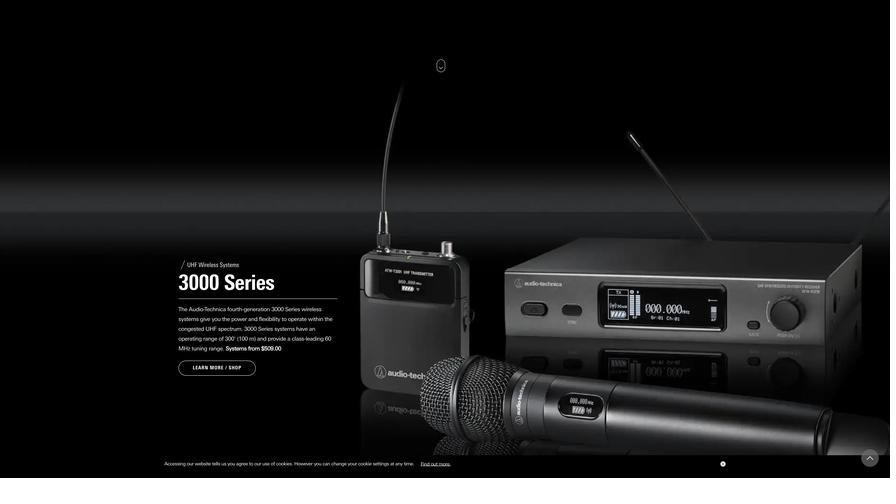 Task type: locate. For each thing, give the bounding box(es) containing it.
of right use
[[271, 461, 275, 467]]

series down "flexibility"
[[258, 326, 273, 333]]

our left use
[[254, 461, 261, 467]]

find
[[421, 461, 430, 467]]

power
[[231, 316, 247, 323]]

1 horizontal spatial the
[[325, 316, 332, 323]]

cookies.
[[276, 461, 293, 467]]

to
[[282, 316, 286, 323], [249, 461, 253, 467]]

spectrum.
[[218, 326, 243, 333]]

of left 300'
[[219, 336, 224, 343]]

0 horizontal spatial our
[[187, 461, 194, 467]]

website
[[195, 461, 211, 467]]

give
[[200, 316, 210, 323]]

of
[[219, 336, 224, 343], [271, 461, 275, 467]]

2 our from the left
[[254, 461, 261, 467]]

1 horizontal spatial 3000
[[271, 306, 284, 313]]

1 horizontal spatial to
[[282, 316, 286, 323]]

you left can
[[314, 461, 321, 467]]

to right agree
[[249, 461, 253, 467]]

an
[[309, 326, 315, 333]]

0 horizontal spatial you
[[212, 316, 221, 323]]

0 horizontal spatial the
[[222, 316, 230, 323]]

1 vertical spatial and
[[257, 336, 266, 343]]

you inside the audio-technica fourth-generation 3000 series wireless systems give you the power and flexibility to operate within the congested uhf spectrum. 3000 series systems have an operating range of 300' (100 m) and provide a class-leading 60 mhz tuning range.
[[212, 316, 221, 323]]

cookie
[[358, 461, 372, 467]]

operate
[[288, 316, 307, 323]]

however
[[294, 461, 313, 467]]

0 vertical spatial systems
[[178, 316, 199, 323]]

and down generation at left
[[248, 316, 257, 323]]

systems up a
[[274, 326, 295, 333]]

you right us
[[227, 461, 235, 467]]

tuning
[[192, 346, 207, 352]]

3000
[[271, 306, 284, 313], [244, 326, 257, 333]]

0 horizontal spatial 3000
[[244, 326, 257, 333]]

systems up congested
[[178, 316, 199, 323]]

you down technica
[[212, 316, 221, 323]]

systems
[[226, 346, 247, 352]]

the up spectrum. at the left
[[222, 316, 230, 323]]

time.
[[404, 461, 414, 467]]

congested
[[178, 326, 204, 333]]

series up operate
[[285, 306, 300, 313]]

0 vertical spatial of
[[219, 336, 224, 343]]

60
[[325, 336, 331, 343]]

you
[[212, 316, 221, 323], [227, 461, 235, 467], [314, 461, 321, 467]]

1 horizontal spatial systems
[[274, 326, 295, 333]]

arrow up image
[[867, 455, 873, 462]]

the
[[178, 306, 187, 313]]

0 horizontal spatial of
[[219, 336, 224, 343]]

0 vertical spatial to
[[282, 316, 286, 323]]

the right the within
[[325, 316, 332, 323]]

0 horizontal spatial to
[[249, 461, 253, 467]]

from
[[248, 346, 260, 352]]

learn more / shop link
[[178, 361, 256, 376]]

operating
[[178, 336, 202, 343]]

1 vertical spatial systems
[[274, 326, 295, 333]]

/
[[225, 365, 227, 371]]

more
[[210, 365, 224, 371]]

0 vertical spatial 3000
[[271, 306, 284, 313]]

1 horizontal spatial our
[[254, 461, 261, 467]]

out
[[431, 461, 437, 467]]

class-
[[292, 336, 306, 343]]

(100
[[237, 336, 248, 343]]

our left website
[[187, 461, 194, 467]]

leading
[[306, 336, 324, 343]]

0 horizontal spatial systems
[[178, 316, 199, 323]]

systems
[[178, 316, 199, 323], [274, 326, 295, 333]]

and right m)
[[257, 336, 266, 343]]

3000 up m)
[[244, 326, 257, 333]]

and
[[248, 316, 257, 323], [257, 336, 266, 343]]

0 vertical spatial and
[[248, 316, 257, 323]]

$509.00
[[261, 346, 281, 352]]

to left operate
[[282, 316, 286, 323]]

3000 up "flexibility"
[[271, 306, 284, 313]]

series
[[285, 306, 300, 313], [258, 326, 273, 333]]

0 vertical spatial series
[[285, 306, 300, 313]]

mhz
[[178, 346, 190, 352]]

provide
[[268, 336, 286, 343]]

within
[[308, 316, 323, 323]]

1 vertical spatial series
[[258, 326, 273, 333]]

the audio-technica fourth-generation 3000 series wireless systems give you the power and flexibility to operate within the congested uhf spectrum. 3000 series systems have an operating range of 300' (100 m) and provide a class-leading 60 mhz tuning range.
[[178, 306, 332, 352]]

cross image
[[721, 463, 724, 466]]

1 the from the left
[[222, 316, 230, 323]]

1 horizontal spatial of
[[271, 461, 275, 467]]

the
[[222, 316, 230, 323], [325, 316, 332, 323]]

of inside the audio-technica fourth-generation 3000 series wireless systems give you the power and flexibility to operate within the congested uhf spectrum. 3000 series systems have an operating range of 300' (100 m) and provide a class-leading 60 mhz tuning range.
[[219, 336, 224, 343]]

flexibility
[[259, 316, 280, 323]]

our
[[187, 461, 194, 467], [254, 461, 261, 467]]



Task type: vqa. For each thing, say whether or not it's contained in the screenshot.
2nd our from left
yes



Task type: describe. For each thing, give the bounding box(es) containing it.
us
[[221, 461, 226, 467]]

1 vertical spatial 3000
[[244, 326, 257, 333]]

generation
[[244, 306, 270, 313]]

learn more / shop
[[193, 365, 241, 371]]

more.
[[439, 461, 451, 467]]

find out more.
[[421, 461, 451, 467]]

range
[[203, 336, 217, 343]]

1 vertical spatial of
[[271, 461, 275, 467]]

learn more / shop button
[[178, 361, 256, 376]]

300'
[[225, 336, 236, 343]]

use
[[262, 461, 270, 467]]

can
[[323, 461, 330, 467]]

1 horizontal spatial series
[[285, 306, 300, 313]]

accessing
[[164, 461, 186, 467]]

tells
[[212, 461, 220, 467]]

1 vertical spatial to
[[249, 461, 253, 467]]

0 horizontal spatial series
[[258, 326, 273, 333]]

settings
[[373, 461, 389, 467]]

range.
[[209, 346, 224, 352]]

wireless
[[301, 306, 321, 313]]

technica
[[205, 306, 226, 313]]

find out more. link
[[415, 459, 456, 470]]

change
[[331, 461, 347, 467]]

at
[[390, 461, 394, 467]]

2 the from the left
[[325, 316, 332, 323]]

any
[[395, 461, 403, 467]]

to inside the audio-technica fourth-generation 3000 series wireless systems give you the power and flexibility to operate within the congested uhf spectrum. 3000 series systems have an operating range of 300' (100 m) and provide a class-leading 60 mhz tuning range.
[[282, 316, 286, 323]]

shop
[[229, 365, 241, 371]]

1 horizontal spatial you
[[227, 461, 235, 467]]

2 horizontal spatial you
[[314, 461, 321, 467]]

accessing our website tells us you agree to our use of cookies. however you can change your cookie settings at any time.
[[164, 461, 415, 467]]

learn
[[193, 365, 208, 371]]

fourth-
[[227, 306, 244, 313]]

systems from $509.00
[[226, 346, 281, 352]]

a
[[287, 336, 290, 343]]

agree
[[236, 461, 248, 467]]

uhf
[[205, 326, 217, 333]]

1 our from the left
[[187, 461, 194, 467]]

m)
[[249, 336, 256, 343]]

your
[[348, 461, 357, 467]]

audio-
[[189, 306, 205, 313]]

have
[[296, 326, 308, 333]]



